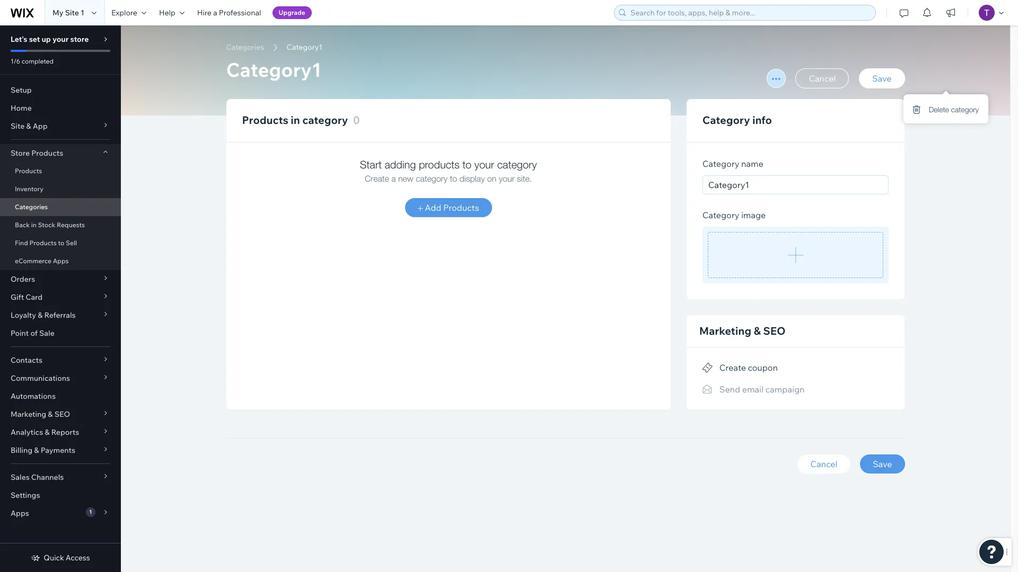 Task type: describe. For each thing, give the bounding box(es) containing it.
upgrade
[[279, 8, 305, 16]]

category for category image
[[703, 210, 740, 221]]

inventory
[[15, 185, 43, 193]]

settings link
[[0, 487, 121, 505]]

inventory link
[[0, 180, 121, 198]]

home
[[11, 103, 32, 113]]

1 vertical spatial category1
[[226, 58, 321, 82]]

marketing
[[700, 325, 752, 338]]

marketing & seo
[[700, 325, 786, 338]]

1
[[81, 8, 84, 18]]

name
[[741, 159, 764, 169]]

your inside sidebar element
[[53, 34, 69, 44]]

category1 form
[[121, 25, 1018, 573]]

automations
[[11, 392, 56, 402]]

&
[[754, 325, 761, 338]]

0 vertical spatial category1
[[287, 42, 323, 52]]

1 vertical spatial categories link
[[0, 198, 121, 216]]

explore
[[111, 8, 137, 18]]

coupon
[[748, 363, 778, 374]]

products link
[[0, 162, 121, 180]]

save for topmost save button
[[873, 73, 892, 84]]

setup link
[[0, 81, 121, 99]]

promote coupon image
[[703, 364, 713, 373]]

completed
[[22, 57, 54, 65]]

sale
[[39, 329, 55, 338]]

send email campaign button
[[703, 382, 805, 397]]

categories inside sidebar element
[[15, 203, 48, 211]]

delete
[[929, 105, 949, 114]]

my
[[53, 8, 63, 18]]

products
[[419, 159, 460, 171]]

0 horizontal spatial a
[[213, 8, 217, 18]]

email
[[742, 384, 764, 395]]

1 vertical spatial cancel button
[[798, 455, 850, 474]]

categories link inside 'category1' form
[[221, 42, 270, 53]]

site.
[[517, 174, 532, 184]]

back in stock requests link
[[0, 216, 121, 234]]

to inside sidebar element
[[58, 239, 64, 247]]

category for category info
[[703, 114, 750, 127]]

access
[[66, 554, 90, 563]]

seo
[[763, 325, 786, 338]]

category name
[[703, 159, 764, 169]]

set
[[29, 34, 40, 44]]

add
[[425, 203, 441, 213]]

1/6 completed
[[11, 57, 54, 65]]

let's
[[11, 34, 27, 44]]

store
[[70, 34, 89, 44]]

new
[[398, 174, 414, 184]]

site
[[65, 8, 79, 18]]

delete category button
[[913, 104, 979, 114]]

create inside start adding products to your category create a new category to display on your site.
[[365, 174, 389, 184]]

info
[[753, 114, 772, 127]]

category left 0
[[302, 114, 348, 127]]

point
[[11, 329, 29, 338]]

category inside "button"
[[951, 105, 979, 114]]

hire a professional
[[197, 8, 261, 18]]

store
[[11, 149, 30, 158]]

find
[[15, 239, 28, 247]]

settings
[[11, 491, 40, 501]]

adding
[[385, 159, 416, 171]]

Category name text field
[[703, 176, 889, 195]]

apps
[[53, 257, 69, 265]]

delete category
[[929, 105, 979, 114]]

campaign
[[766, 384, 805, 395]]

sell
[[66, 239, 77, 247]]

setup
[[11, 85, 32, 95]]

store products button
[[0, 144, 121, 162]]

requests
[[57, 221, 85, 229]]

Search for tools, apps, help & more... field
[[627, 5, 873, 20]]

category up "site."
[[497, 159, 537, 171]]

products for find products to sell
[[29, 239, 57, 247]]

category down products at top left
[[416, 174, 448, 184]]

professional
[[219, 8, 261, 18]]



Task type: locate. For each thing, give the bounding box(es) containing it.
categories inside 'category1' form
[[226, 42, 264, 52]]

0 horizontal spatial in
[[31, 221, 37, 229]]

your
[[53, 34, 69, 44], [475, 159, 494, 171], [499, 174, 515, 184]]

quick access button
[[31, 554, 90, 563]]

1 horizontal spatial categories
[[226, 42, 264, 52]]

0 vertical spatial in
[[291, 114, 300, 127]]

products for store products
[[31, 149, 63, 158]]

help
[[159, 8, 175, 18]]

1 vertical spatial save button
[[860, 455, 905, 474]]

cancel for bottom cancel button
[[811, 459, 838, 470]]

1 vertical spatial to
[[450, 174, 457, 184]]

category left info
[[703, 114, 750, 127]]

products in category 0
[[242, 114, 360, 127]]

store products
[[11, 149, 63, 158]]

start
[[360, 159, 382, 171]]

3 category from the top
[[703, 210, 740, 221]]

category left name
[[703, 159, 740, 169]]

0 vertical spatial to
[[463, 159, 472, 171]]

a
[[213, 8, 217, 18], [392, 174, 396, 184]]

1 vertical spatial save
[[873, 459, 892, 470]]

quick access
[[44, 554, 90, 563]]

category1
[[287, 42, 323, 52], [226, 58, 321, 82]]

1 horizontal spatial your
[[475, 159, 494, 171]]

0 vertical spatial cancel button
[[796, 68, 849, 89]]

in inside sidebar element
[[31, 221, 37, 229]]

1 horizontal spatial in
[[291, 114, 300, 127]]

to left "display"
[[450, 174, 457, 184]]

0 horizontal spatial create
[[365, 174, 389, 184]]

hire
[[197, 8, 212, 18]]

upgrade button
[[272, 6, 312, 19]]

in for products
[[291, 114, 300, 127]]

create down start
[[365, 174, 389, 184]]

products for add products
[[443, 203, 479, 213]]

quick
[[44, 554, 64, 563]]

send
[[720, 384, 740, 395]]

point of sale link
[[0, 325, 121, 343]]

add products button
[[405, 198, 492, 217]]

0 horizontal spatial categories link
[[0, 198, 121, 216]]

cancel for topmost cancel button
[[809, 73, 836, 84]]

products
[[242, 114, 288, 127], [31, 149, 63, 158], [15, 167, 42, 175], [443, 203, 479, 213], [29, 239, 57, 247]]

in
[[291, 114, 300, 127], [31, 221, 37, 229]]

categories
[[226, 42, 264, 52], [15, 203, 48, 211]]

1 vertical spatial cancel
[[811, 459, 838, 470]]

plus xs image
[[418, 206, 423, 212]]

in inside 'category1' form
[[291, 114, 300, 127]]

category right delete
[[951, 105, 979, 114]]

0 vertical spatial create
[[365, 174, 389, 184]]

1 vertical spatial categories
[[15, 203, 48, 211]]

0 vertical spatial categories link
[[221, 42, 270, 53]]

send email campaign
[[720, 384, 805, 395]]

save
[[873, 73, 892, 84], [873, 459, 892, 470]]

let's set up your store
[[11, 34, 89, 44]]

ecommerce apps
[[15, 257, 69, 265]]

2 vertical spatial category
[[703, 210, 740, 221]]

home link
[[0, 99, 121, 117]]

category info
[[703, 114, 772, 127]]

0 horizontal spatial your
[[53, 34, 69, 44]]

on
[[487, 174, 497, 184]]

2 vertical spatial to
[[58, 239, 64, 247]]

2 horizontal spatial to
[[463, 159, 472, 171]]

0 vertical spatial category
[[703, 114, 750, 127]]

your up on
[[475, 159, 494, 171]]

0 vertical spatial a
[[213, 8, 217, 18]]

category image
[[703, 210, 766, 221]]

a inside start adding products to your category create a new category to display on your site.
[[392, 174, 396, 184]]

help button
[[153, 0, 191, 25]]

2 vertical spatial your
[[499, 174, 515, 184]]

find products to sell link
[[0, 234, 121, 252]]

save for bottom save button
[[873, 459, 892, 470]]

1 vertical spatial your
[[475, 159, 494, 171]]

1/6
[[11, 57, 20, 65]]

a right 'hire'
[[213, 8, 217, 18]]

your right on
[[499, 174, 515, 184]]

products inside popup button
[[31, 149, 63, 158]]

0 vertical spatial your
[[53, 34, 69, 44]]

find products to sell
[[15, 239, 77, 247]]

add products
[[423, 203, 479, 213]]

of
[[30, 329, 38, 338]]

my site 1
[[53, 8, 84, 18]]

your right up
[[53, 34, 69, 44]]

products inside button
[[443, 203, 479, 213]]

2 category from the top
[[703, 159, 740, 169]]

hire a professional link
[[191, 0, 268, 25]]

cancel button
[[796, 68, 849, 89], [798, 455, 850, 474]]

create coupon
[[720, 363, 778, 374]]

categories link up 'requests'
[[0, 198, 121, 216]]

0 vertical spatial cancel
[[809, 73, 836, 84]]

a left new
[[392, 174, 396, 184]]

ecommerce apps link
[[0, 252, 121, 271]]

1 category from the top
[[703, 114, 750, 127]]

categories down inventory
[[15, 203, 48, 211]]

categories link down professional at top
[[221, 42, 270, 53]]

delete icon image
[[913, 105, 921, 114]]

promote newsletter image
[[703, 385, 713, 395]]

start adding products to your category create a new category to display on your site.
[[360, 159, 537, 184]]

back
[[15, 221, 30, 229]]

in for back
[[31, 221, 37, 229]]

automations link
[[0, 388, 121, 406]]

1 vertical spatial category
[[703, 159, 740, 169]]

up
[[42, 34, 51, 44]]

save button
[[859, 68, 905, 89], [860, 455, 905, 474]]

category for category name
[[703, 159, 740, 169]]

image
[[741, 210, 766, 221]]

0 horizontal spatial categories
[[15, 203, 48, 211]]

1 horizontal spatial a
[[392, 174, 396, 184]]

to up "display"
[[463, 159, 472, 171]]

0
[[353, 114, 360, 127]]

category left image
[[703, 210, 740, 221]]

ecommerce
[[15, 257, 51, 265]]

cancel
[[809, 73, 836, 84], [811, 459, 838, 470]]

category
[[951, 105, 979, 114], [302, 114, 348, 127], [497, 159, 537, 171], [416, 174, 448, 184]]

categories down professional at top
[[226, 42, 264, 52]]

2 horizontal spatial your
[[499, 174, 515, 184]]

categories link
[[221, 42, 270, 53], [0, 198, 121, 216]]

1 vertical spatial create
[[720, 363, 746, 374]]

point of sale
[[11, 329, 55, 338]]

1 vertical spatial a
[[392, 174, 396, 184]]

to left the sell
[[58, 239, 64, 247]]

0 vertical spatial categories
[[226, 42, 264, 52]]

0 horizontal spatial to
[[58, 239, 64, 247]]

1 horizontal spatial to
[[450, 174, 457, 184]]

create
[[365, 174, 389, 184], [720, 363, 746, 374]]

display
[[460, 174, 485, 184]]

1 vertical spatial in
[[31, 221, 37, 229]]

sidebar element
[[0, 25, 121, 573]]

0 vertical spatial save
[[873, 73, 892, 84]]

create coupon button
[[703, 361, 778, 376]]

0 vertical spatial save button
[[859, 68, 905, 89]]

stock
[[38, 221, 55, 229]]

create inside button
[[720, 363, 746, 374]]

to
[[463, 159, 472, 171], [450, 174, 457, 184], [58, 239, 64, 247]]

back in stock requests
[[15, 221, 85, 229]]

category
[[703, 114, 750, 127], [703, 159, 740, 169], [703, 210, 740, 221]]

create up send
[[720, 363, 746, 374]]

1 horizontal spatial create
[[720, 363, 746, 374]]

1 horizontal spatial categories link
[[221, 42, 270, 53]]



Task type: vqa. For each thing, say whether or not it's contained in the screenshot.
Products in button
yes



